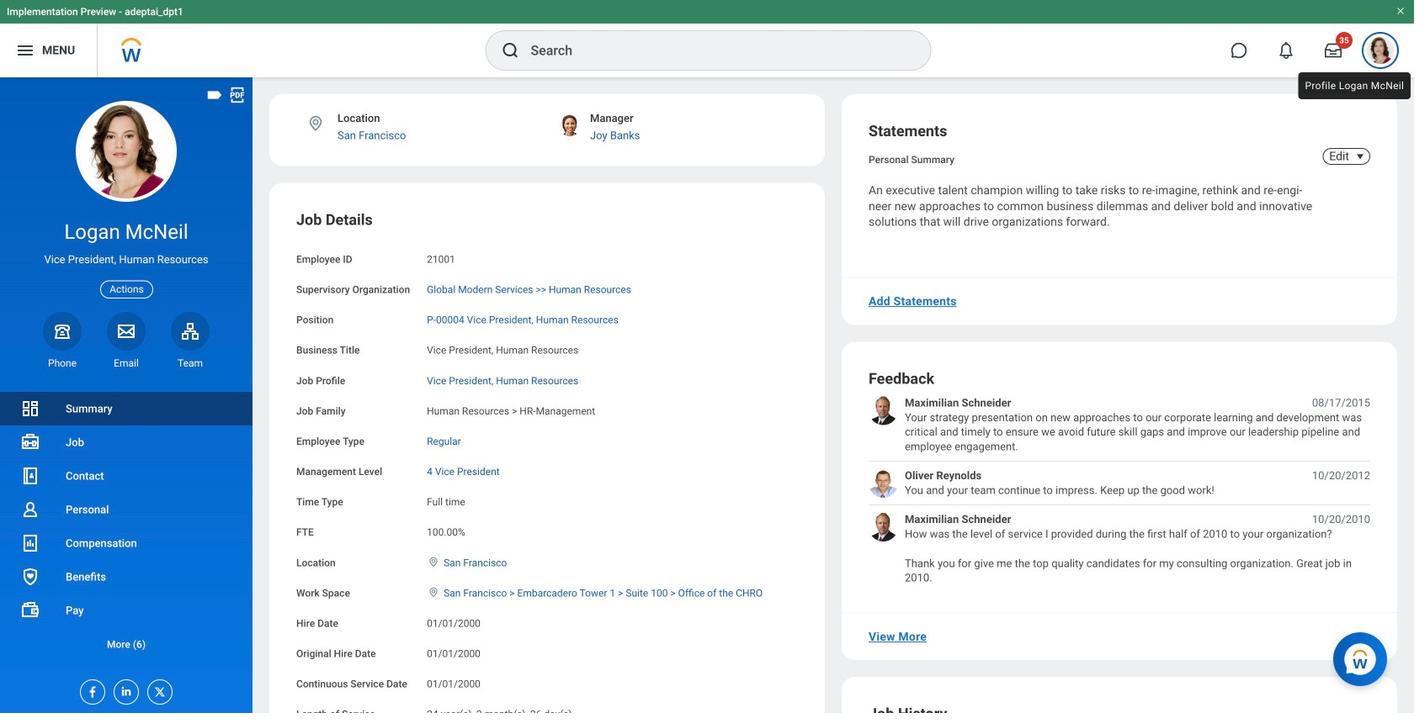 Task type: describe. For each thing, give the bounding box(es) containing it.
pay image
[[20, 601, 40, 621]]

phone image
[[51, 321, 74, 342]]

job image
[[20, 433, 40, 453]]

1 horizontal spatial list
[[869, 396, 1371, 586]]

personal image
[[20, 500, 40, 520]]

notifications large image
[[1278, 42, 1295, 59]]

navigation pane region
[[0, 77, 253, 714]]

profile logan mcneil image
[[1367, 37, 1394, 67]]

summary image
[[20, 399, 40, 419]]

employee's photo (oliver reynolds) image
[[869, 469, 898, 498]]

contact image
[[20, 466, 40, 487]]

phone logan mcneil element
[[43, 357, 82, 370]]

0 vertical spatial location image
[[306, 115, 325, 133]]

team logan mcneil element
[[171, 357, 210, 370]]

tag image
[[205, 86, 224, 104]]

1 vertical spatial location image
[[427, 557, 440, 569]]

mail image
[[116, 321, 136, 342]]

Search Workday  search field
[[531, 32, 896, 69]]



Task type: vqa. For each thing, say whether or not it's contained in the screenshot.
mail icon
yes



Task type: locate. For each thing, give the bounding box(es) containing it.
0 vertical spatial employee's photo (maximilian schneider) image
[[869, 396, 898, 425]]

justify image
[[15, 40, 35, 61]]

employee's photo (maximilian schneider) image up employee's photo (oliver reynolds) at the right
[[869, 396, 898, 425]]

employee's photo (maximilian schneider) image down employee's photo (oliver reynolds) at the right
[[869, 513, 898, 542]]

inbox large image
[[1325, 42, 1342, 59]]

close environment banner image
[[1396, 6, 1406, 16]]

facebook image
[[81, 681, 99, 700]]

banner
[[0, 0, 1414, 77]]

location image
[[306, 115, 325, 133], [427, 557, 440, 569], [427, 587, 440, 599]]

1 employee's photo (maximilian schneider) image from the top
[[869, 396, 898, 425]]

tooltip
[[1295, 69, 1414, 103]]

view printable version (pdf) image
[[228, 86, 247, 104]]

0 horizontal spatial list
[[0, 392, 253, 662]]

group
[[296, 210, 798, 714]]

view team image
[[180, 321, 200, 342]]

benefits image
[[20, 567, 40, 588]]

compensation image
[[20, 534, 40, 554]]

personal summary element
[[869, 151, 955, 166]]

search image
[[501, 40, 521, 61]]

x image
[[148, 681, 167, 700]]

list
[[0, 392, 253, 662], [869, 396, 1371, 586]]

full time element
[[427, 493, 465, 509]]

1 vertical spatial employee's photo (maximilian schneider) image
[[869, 513, 898, 542]]

2 vertical spatial location image
[[427, 587, 440, 599]]

email logan mcneil element
[[107, 357, 146, 370]]

linkedin image
[[115, 681, 133, 699]]

employee's photo (maximilian schneider) image
[[869, 396, 898, 425], [869, 513, 898, 542]]

2 employee's photo (maximilian schneider) image from the top
[[869, 513, 898, 542]]



